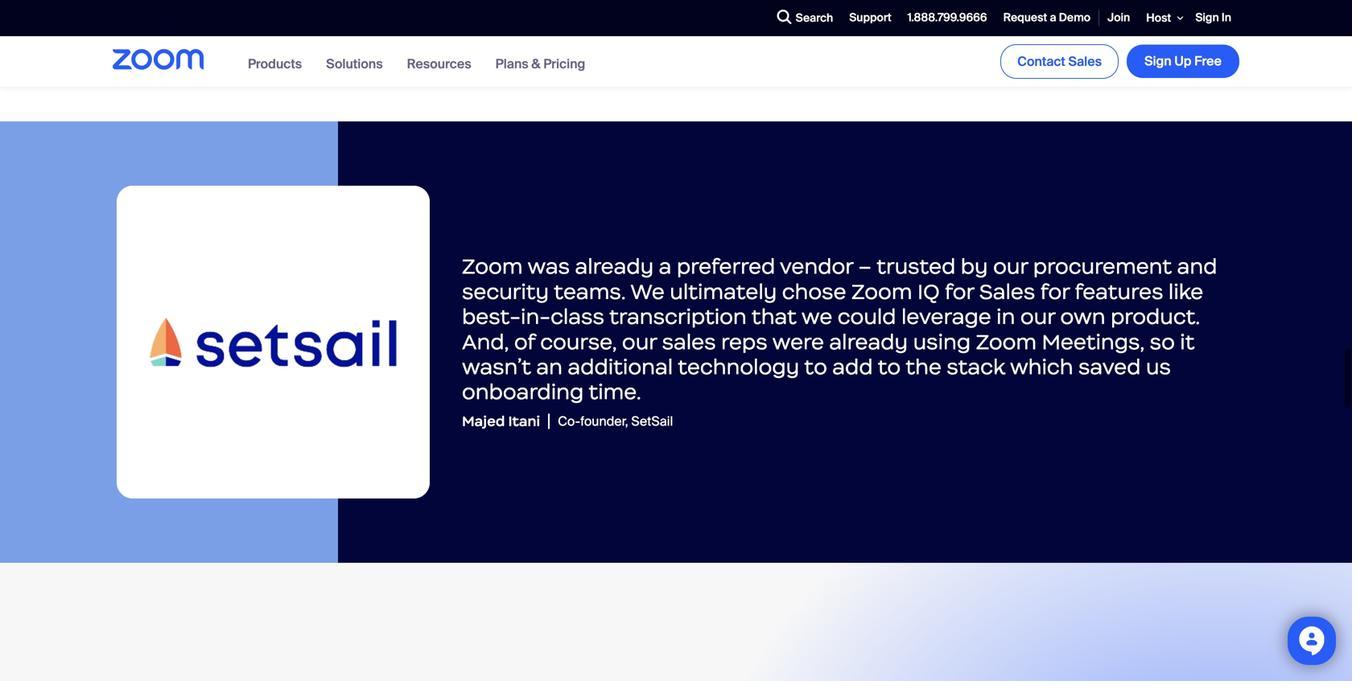Task type: locate. For each thing, give the bounding box(es) containing it.
zoom right "using"
[[976, 329, 1037, 355]]

1 horizontal spatial sales
[[1069, 53, 1102, 70]]

demo
[[1059, 10, 1091, 25]]

pricing
[[544, 55, 585, 72]]

that
[[752, 304, 797, 330]]

1 horizontal spatial sign
[[1196, 10, 1219, 25]]

sign
[[1196, 10, 1219, 25], [1145, 53, 1172, 70]]

0 vertical spatial sign
[[1196, 10, 1219, 25]]

meetings,
[[1042, 329, 1145, 355]]

plans & pricing
[[496, 55, 585, 72]]

0 horizontal spatial sign
[[1145, 53, 1172, 70]]

0 horizontal spatial a
[[659, 254, 672, 280]]

zoom left iq
[[852, 279, 912, 305]]

a
[[1050, 10, 1057, 25], [659, 254, 672, 280]]

zoom up best-
[[462, 254, 523, 280]]

1 vertical spatial already
[[829, 329, 908, 355]]

by
[[961, 254, 988, 280]]

1 vertical spatial sign
[[1145, 53, 1172, 70]]

co-
[[558, 413, 581, 430]]

for right in
[[1041, 279, 1070, 305]]

join link
[[1100, 1, 1139, 35]]

our left sales
[[622, 329, 657, 355]]

request a demo
[[1004, 10, 1091, 25]]

host
[[1147, 10, 1172, 25]]

our right in
[[1021, 304, 1055, 330]]

already
[[575, 254, 654, 280], [829, 329, 908, 355]]

features
[[1075, 279, 1164, 305]]

chose
[[782, 279, 847, 305]]

was
[[528, 254, 570, 280]]

vendor
[[780, 254, 853, 280]]

plans & pricing link
[[496, 55, 585, 72]]

sales
[[1069, 53, 1102, 70], [980, 279, 1035, 305]]

majed itani
[[462, 413, 540, 430]]

sales right iq
[[980, 279, 1035, 305]]

1 horizontal spatial to
[[878, 354, 901, 380]]

1 horizontal spatial for
[[1041, 279, 1070, 305]]

zoom
[[462, 254, 523, 280], [852, 279, 912, 305], [976, 329, 1037, 355]]

–
[[859, 254, 872, 280]]

onboarding
[[462, 379, 584, 405]]

trusted
[[877, 254, 956, 280]]

host button
[[1139, 0, 1188, 36]]

support
[[850, 10, 892, 25]]

a inside zoom was already a preferred vendor – trusted by our procurement and security teams. we ultimately chose zoom iq for sales for features like best-in-class transcription that we could leverage in our own product. and, of course, our sales reps were already using zoom meetings, so it wasn't an additional technology to add to the stack which saved us onboarding time.
[[659, 254, 672, 280]]

founder,
[[581, 413, 628, 430]]

0 vertical spatial already
[[575, 254, 654, 280]]

we
[[631, 279, 665, 305]]

for
[[945, 279, 974, 305], [1041, 279, 1070, 305]]

0 horizontal spatial sales
[[980, 279, 1035, 305]]

1 horizontal spatial a
[[1050, 10, 1057, 25]]

and,
[[462, 329, 509, 355]]

co-founder, setsail
[[558, 413, 673, 430]]

for right iq
[[945, 279, 974, 305]]

sign for sign in
[[1196, 10, 1219, 25]]

1 vertical spatial sales
[[980, 279, 1035, 305]]

join
[[1108, 10, 1130, 25]]

a left the 'demo'
[[1050, 10, 1057, 25]]

2 to from the left
[[878, 354, 901, 380]]

to left add
[[805, 354, 827, 380]]

1.888.799.9666
[[908, 10, 987, 25]]

product.
[[1111, 304, 1200, 330]]

1 horizontal spatial zoom
[[852, 279, 912, 305]]

0 horizontal spatial zoom
[[462, 254, 523, 280]]

sales right contact
[[1069, 53, 1102, 70]]

1 horizontal spatial already
[[829, 329, 908, 355]]

class
[[551, 304, 604, 330]]

search image
[[777, 10, 792, 24], [777, 10, 792, 24]]

best-
[[462, 304, 521, 330]]

additional
[[568, 354, 673, 380]]

a up "transcription"
[[659, 254, 672, 280]]

stack
[[947, 354, 1005, 380]]

our right the by
[[993, 254, 1028, 280]]

1 vertical spatial a
[[659, 254, 672, 280]]

sign left "in"
[[1196, 10, 1219, 25]]

to
[[805, 354, 827, 380], [878, 354, 901, 380]]

itani
[[508, 413, 540, 430]]

&
[[532, 55, 541, 72]]

sign left the up
[[1145, 53, 1172, 70]]

security
[[462, 279, 549, 305]]

0 horizontal spatial to
[[805, 354, 827, 380]]

0 vertical spatial sales
[[1069, 53, 1102, 70]]

our
[[993, 254, 1028, 280], [1021, 304, 1055, 330], [622, 329, 657, 355]]

sign up free link
[[1127, 45, 1240, 78]]

wasn't
[[462, 354, 531, 380]]

an
[[536, 354, 563, 380]]

1 to from the left
[[805, 354, 827, 380]]

technology
[[678, 354, 800, 380]]

to left the
[[878, 354, 901, 380]]

the
[[906, 354, 942, 380]]

procurement
[[1033, 254, 1172, 280]]

0 horizontal spatial for
[[945, 279, 974, 305]]

sales inside zoom was already a preferred vendor – trusted by our procurement and security teams. we ultimately chose zoom iq for sales for features like best-in-class transcription that we could leverage in our own product. and, of course, our sales reps were already using zoom meetings, so it wasn't an additional technology to add to the stack which saved us onboarding time.
[[980, 279, 1035, 305]]



Task type: vqa. For each thing, say whether or not it's contained in the screenshot.
1st Create from the bottom of the page
no



Task type: describe. For each thing, give the bounding box(es) containing it.
reps
[[721, 329, 768, 355]]

free
[[1195, 53, 1222, 70]]

request
[[1004, 10, 1048, 25]]

sign in
[[1196, 10, 1232, 25]]

could
[[838, 304, 896, 330]]

so
[[1150, 329, 1175, 355]]

1.888.799.9666 link
[[900, 1, 995, 35]]

0 vertical spatial a
[[1050, 10, 1057, 25]]

2 horizontal spatial zoom
[[976, 329, 1037, 355]]

and
[[1177, 254, 1218, 280]]

in-
[[521, 304, 551, 330]]

request a demo link
[[995, 1, 1099, 35]]

ultimately
[[670, 279, 777, 305]]

sales
[[662, 329, 716, 355]]

zoom was already a preferred vendor – trusted by our procurement and security teams. we ultimately chose zoom iq for sales for features like best-in-class transcription that we could leverage in our own product. and, of course, our sales reps were already using zoom meetings, so it wasn't an additional technology to add to the stack which saved us onboarding time.
[[462, 254, 1218, 405]]

it
[[1180, 329, 1195, 355]]

which
[[1010, 354, 1074, 380]]

saved
[[1079, 354, 1141, 380]]

products
[[248, 55, 302, 72]]

up
[[1175, 53, 1192, 70]]

majed
[[462, 413, 505, 430]]

like
[[1169, 279, 1204, 305]]

contact sales link
[[1001, 44, 1119, 79]]

support link
[[841, 1, 900, 35]]

iq
[[918, 279, 940, 305]]

transcription
[[609, 304, 747, 330]]

solutions button
[[326, 55, 383, 72]]

contact
[[1018, 53, 1066, 70]]

preferred
[[677, 254, 775, 280]]

contact sales
[[1018, 53, 1102, 70]]

in
[[997, 304, 1015, 330]]

we
[[802, 304, 833, 330]]

0 horizontal spatial already
[[575, 254, 654, 280]]

in
[[1222, 10, 1232, 25]]

course,
[[540, 329, 617, 355]]

search
[[796, 11, 833, 25]]

zoom logo image
[[113, 49, 204, 70]]

resources button
[[407, 55, 471, 72]]

of
[[514, 329, 535, 355]]

setsail
[[631, 413, 673, 430]]

sign in link
[[1188, 1, 1240, 35]]

teams.
[[554, 279, 626, 305]]

products button
[[248, 55, 302, 72]]

2 for from the left
[[1041, 279, 1070, 305]]

1 for from the left
[[945, 279, 974, 305]]

setsail logo image
[[117, 186, 430, 499]]

sign for sign up free
[[1145, 53, 1172, 70]]

resources
[[407, 55, 471, 72]]

using
[[913, 329, 971, 355]]

solutions
[[326, 55, 383, 72]]

sign up free
[[1145, 53, 1222, 70]]

time.
[[589, 379, 641, 405]]

us
[[1146, 354, 1171, 380]]

leverage
[[902, 304, 992, 330]]

were
[[773, 329, 824, 355]]

own
[[1061, 304, 1106, 330]]

plans
[[496, 55, 529, 72]]

add
[[833, 354, 873, 380]]



